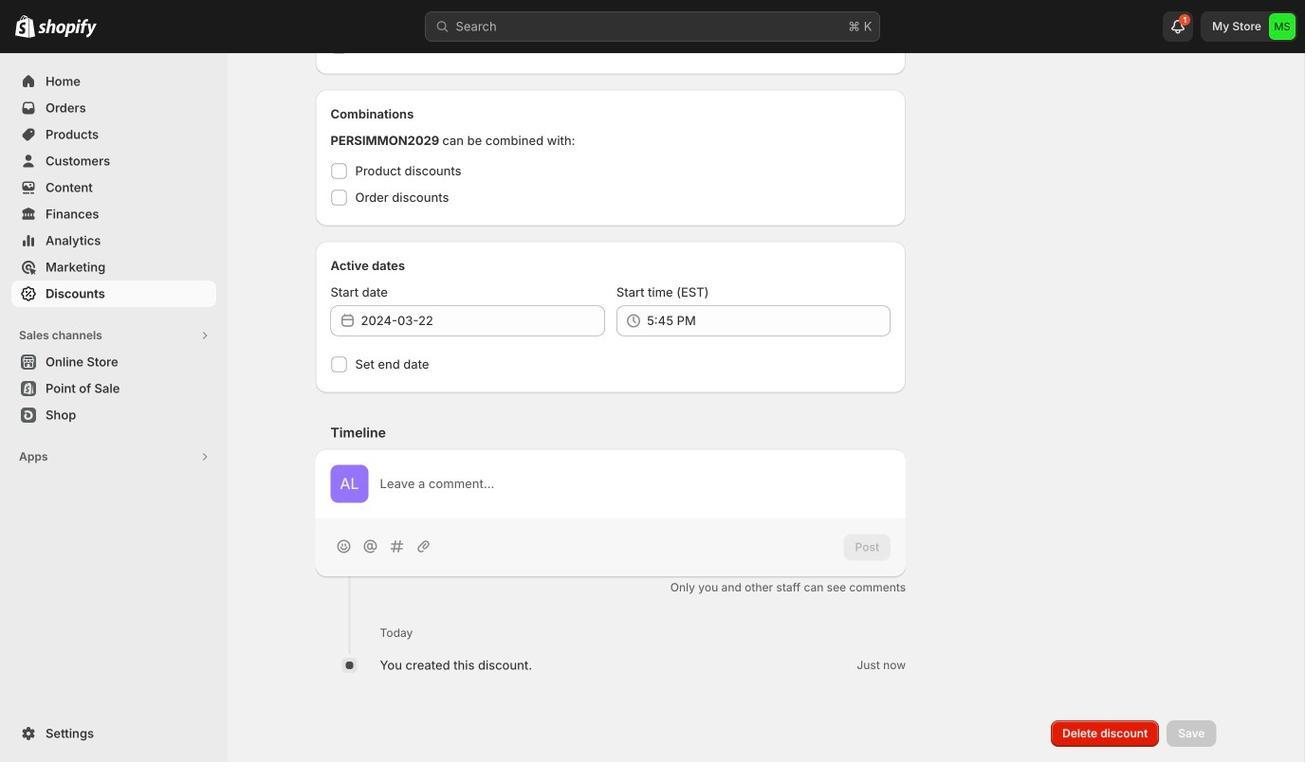 Task type: locate. For each thing, give the bounding box(es) containing it.
YYYY-MM-DD text field
[[361, 306, 605, 336]]

my store image
[[1270, 13, 1296, 40]]

shopify image
[[15, 15, 35, 38], [38, 19, 97, 38]]

Leave a comment... text field
[[380, 475, 891, 494]]

0 horizontal spatial shopify image
[[15, 15, 35, 38]]

1 horizontal spatial shopify image
[[38, 19, 97, 38]]



Task type: describe. For each thing, give the bounding box(es) containing it.
avatar with initials a l image
[[331, 465, 369, 503]]

Enter time text field
[[647, 306, 891, 336]]



Task type: vqa. For each thing, say whether or not it's contained in the screenshot.
My Store image
yes



